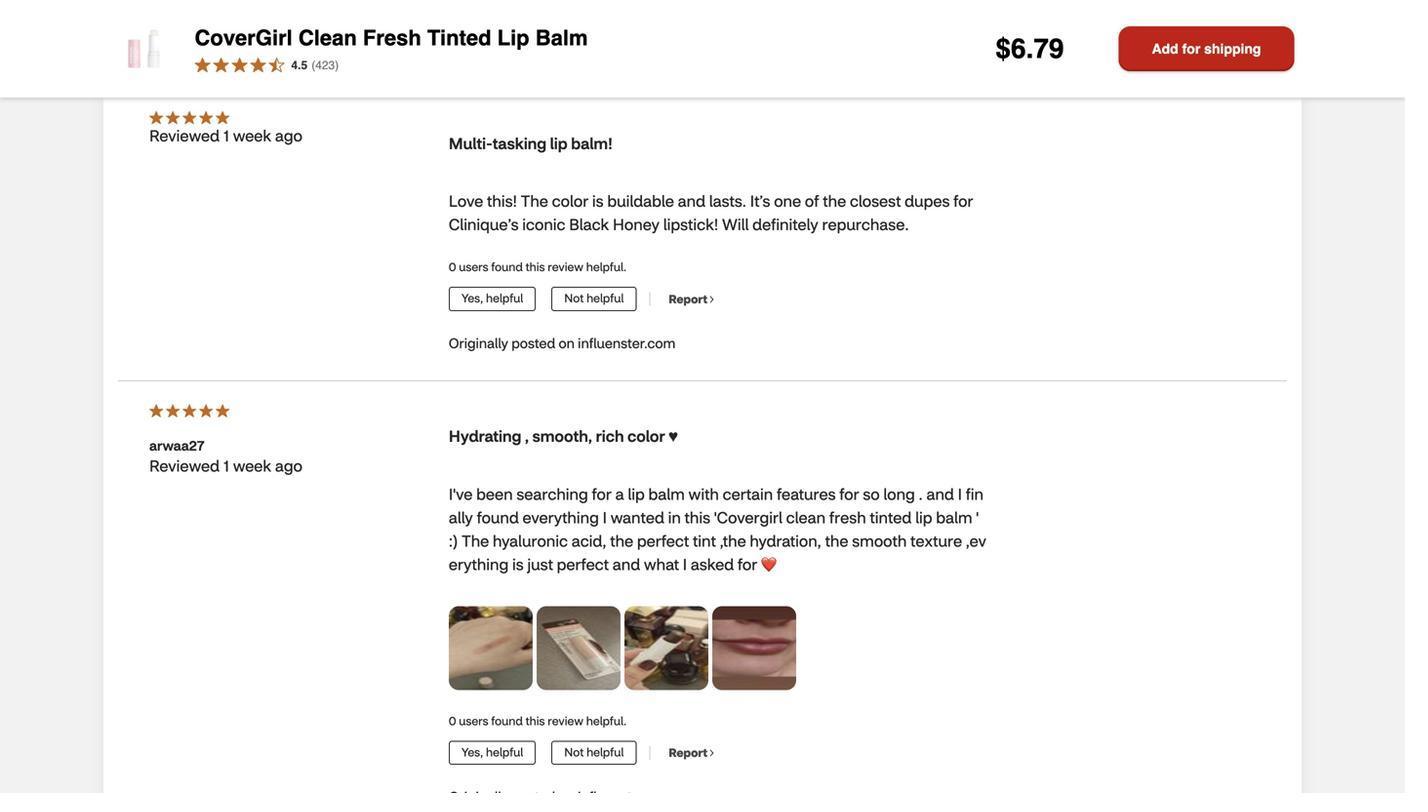 Task type: vqa. For each thing, say whether or not it's contained in the screenshot.
Report button
yes



Task type: describe. For each thing, give the bounding box(es) containing it.
the inside love this! the color is buildable and lasts. it's one of the closest dupes for clinique's iconic black honey lipstick! will definitely repurchase.
[[521, 191, 548, 211]]

3 review image image from the left
[[624, 606, 708, 690]]

2 horizontal spatial and
[[927, 484, 954, 504]]

reviewed inside arwaa27 reviewed 1 week ago
[[149, 456, 220, 476]]

1 vertical spatial perfect
[[557, 554, 609, 574]]

erything
[[449, 554, 509, 574]]

i've
[[449, 484, 473, 504]]

originally posted on influenster.com element for report "button" in multi-tasking lip balm! group
[[449, 333, 988, 353]]

a
[[615, 484, 624, 504]]

reviewed 1 week ago
[[149, 126, 303, 146]]

price $6.79. element
[[996, 33, 1064, 64]]

yes, for multi-tasking lip balm! group
[[461, 291, 483, 306]]

hyaluronic
[[493, 531, 568, 551]]

smooth
[[852, 531, 907, 551]]

i've been searching for a lip balm with certain features for so long . and i fin ally found everything i wanted in this 'covergirl clean fresh tinted lip balm ' :) the hyaluronic acid, the perfect tint ,the hydration, the smooth texture ,ev erything is just perfect and what i asked for ❤️
[[449, 484, 987, 574]]

users for multi-tasking lip balm! group
[[459, 259, 489, 274]]

definitely
[[753, 214, 819, 234]]

long
[[884, 484, 915, 504]]

texture
[[911, 531, 962, 551]]

0 horizontal spatial i
[[603, 507, 607, 527]]

(
[[311, 58, 315, 72]]

out of 5 element
[[198, 36, 282, 52]]

originally posted on influenster.com
[[449, 334, 676, 352]]

covergirl clean fresh tinted lip balm
[[195, 25, 588, 50]]

this for not helpful button within the multi-tasking lip balm! group
[[526, 259, 545, 274]]

black
[[569, 214, 609, 234]]

closest
[[850, 191, 901, 211]]

is inside i've been searching for a lip balm with certain features for so long . and i fin ally found everything i wanted in this 'covergirl clean fresh tinted lip balm ' :) the hyaluronic acid, the perfect tint ,the hydration, the smooth texture ,ev erything is just perfect and what i asked for ❤️
[[512, 554, 524, 574]]

tinted
[[870, 507, 912, 527]]

helpful. for not helpful button inside hydrating , smooth, rich color ♥️ 'group'
[[586, 713, 627, 728]]

2 vertical spatial i
[[683, 554, 687, 574]]

hydrating
[[449, 426, 521, 446]]

iconic
[[522, 214, 566, 234]]

2 vertical spatial and
[[613, 554, 640, 574]]

fresh
[[829, 507, 866, 527]]

color inside love this! the color is buildable and lasts. it's one of the closest dupes for clinique's iconic black honey lipstick! will definitely repurchase.
[[552, 191, 589, 211]]

found for multi-tasking lip balm! group
[[491, 259, 523, 274]]

on
[[559, 334, 575, 352]]

what
[[644, 554, 679, 574]]

,the
[[720, 531, 746, 551]]

users for hydrating , smooth, rich color ♥️ 'group'
[[459, 713, 489, 728]]

influenster.com
[[578, 334, 676, 352]]

covergirl
[[195, 25, 293, 50]]

asked
[[691, 554, 734, 574]]

1 week from the top
[[233, 126, 271, 146]]

features
[[777, 484, 836, 504]]

0 horizontal spatial balm
[[648, 484, 685, 504]]

will
[[722, 214, 749, 234]]

yes, for hydrating , smooth, rich color ♥️ 'group'
[[461, 745, 483, 760]]

in
[[668, 507, 681, 527]]

multi-tasking lip balm!
[[449, 133, 613, 153]]

the down wanted in the left bottom of the page
[[610, 531, 633, 551]]

everything
[[523, 507, 599, 527]]

searching
[[517, 484, 588, 504]]

1 vertical spatial balm
[[936, 507, 973, 527]]

been
[[476, 484, 513, 504]]

just
[[527, 554, 553, 574]]

arwaa27 reviewed 1 week ago
[[149, 437, 303, 476]]

shipping
[[1204, 41, 1261, 57]]

so
[[863, 484, 880, 504]]

,ev
[[966, 531, 987, 551]]

out
[[198, 36, 220, 52]]

.
[[919, 484, 923, 504]]

this!
[[487, 191, 517, 211]]

'covergirl
[[714, 507, 783, 527]]

)
[[335, 58, 339, 72]]

for left a
[[592, 484, 612, 504]]

with
[[689, 484, 719, 504]]

love this! the color is buildable and lasts. it's one of the closest dupes for clinique's iconic black honey lipstick! will definitely repurchase.
[[449, 191, 973, 234]]

found inside i've been searching for a lip balm with certain features for so long . and i fin ally found everything i wanted in this 'covergirl clean fresh tinted lip balm ' :) the hyaluronic acid, the perfect tint ,the hydration, the smooth texture ,ev erything is just perfect and what i asked for ❤️
[[477, 507, 519, 527]]

0 vertical spatial i
[[958, 484, 962, 504]]

yes, helpful for the 0 users found this review helpful. region for report "button" in multi-tasking lip balm! group
[[461, 291, 523, 306]]

it's
[[750, 191, 770, 211]]

yes, helpful button for the 0 users found this review helpful. region associated with report "button" in hydrating , smooth, rich color ♥️ 'group'
[[449, 741, 536, 765]]

review for hydrating , smooth, rich color ♥️ 'group'
[[548, 713, 584, 728]]

this inside i've been searching for a lip balm with certain features for so long . and i fin ally found everything i wanted in this 'covergirl clean fresh tinted lip balm ' :) the hyaluronic acid, the perfect tint ,the hydration, the smooth texture ,ev erything is just perfect and what i asked for ❤️
[[685, 507, 710, 527]]

week inside arwaa27 reviewed 1 week ago
[[233, 456, 271, 476]]

not helpful button for report "button" in multi-tasking lip balm! group
[[552, 287, 637, 311]]

2 review image image from the left
[[537, 606, 621, 690]]

fin
[[966, 484, 984, 504]]

yes, helpful button for the 0 users found this review helpful. region for report "button" in multi-tasking lip balm! group
[[449, 287, 536, 311]]

balm
[[536, 25, 588, 50]]

multi-tasking lip balm! group
[[449, 257, 988, 353]]

multi-
[[449, 133, 493, 153]]

4.5
[[291, 58, 308, 72]]

♥️
[[669, 426, 678, 446]]

0 users found this review helpful. for not helpful button inside hydrating , smooth, rich color ♥️ 'group'
[[449, 713, 627, 728]]

0 users found this review helpful. region for report "button" in hydrating , smooth, rich color ♥️ 'group'
[[449, 711, 988, 731]]

acid,
[[572, 531, 607, 551]]

report button for multi-tasking lip balm! group
[[663, 291, 720, 308]]

,
[[525, 426, 529, 446]]

:)
[[449, 531, 458, 551]]

repurchase.
[[822, 214, 909, 234]]

for inside love this! the color is buildable and lasts. it's one of the closest dupes for clinique's iconic black honey lipstick! will definitely repurchase.
[[954, 191, 973, 211]]

one
[[774, 191, 801, 211]]



Task type: locate. For each thing, give the bounding box(es) containing it.
0 vertical spatial and
[[678, 191, 706, 211]]

and left what
[[613, 554, 640, 574]]

lip left balm!
[[550, 133, 568, 153]]

2 reviewed from the top
[[149, 456, 220, 476]]

0 vertical spatial originally posted on influenster.com element
[[449, 333, 988, 353]]

yes, helpful button inside multi-tasking lip balm! group
[[449, 287, 536, 311]]

1 vertical spatial the
[[462, 531, 489, 551]]

dupes
[[905, 191, 950, 211]]

1 horizontal spatial is
[[592, 191, 604, 211]]

report for report "button" in hydrating , smooth, rich color ♥️ 'group'
[[669, 745, 708, 760]]

2 0 from the top
[[449, 713, 456, 728]]

2 yes, helpful button from the top
[[449, 741, 536, 765]]

quality out of 5
[[198, 20, 247, 52]]

1 horizontal spatial perfect
[[637, 531, 689, 551]]

5
[[239, 36, 247, 52]]

0 horizontal spatial lip
[[550, 133, 568, 153]]

originally
[[449, 334, 508, 352]]

review image image down 'erything'
[[449, 606, 533, 690]]

0 vertical spatial 0 users found this review helpful. region
[[449, 257, 988, 277]]

the down fresh
[[825, 531, 849, 551]]

4.5 ( 423 )
[[291, 58, 339, 72]]

1 originally posted on influenster.com element from the top
[[449, 333, 988, 353]]

week
[[233, 126, 271, 146], [233, 456, 271, 476]]

2 vertical spatial lip
[[915, 507, 932, 527]]

report button
[[663, 291, 720, 308], [663, 745, 720, 762]]

yes,
[[461, 291, 483, 306], [461, 745, 483, 760]]

not inside multi-tasking lip balm! group
[[564, 291, 584, 306]]

1 horizontal spatial color
[[628, 426, 665, 446]]

of
[[224, 36, 235, 52], [805, 191, 819, 211]]

hydrating , smooth, rich color ♥️
[[449, 426, 678, 446]]

quality
[[198, 20, 241, 35]]

1 yes, helpful button from the top
[[449, 287, 536, 311]]

2 yes, helpful from the top
[[461, 745, 523, 760]]

ago inside arwaa27 reviewed 1 week ago
[[275, 456, 303, 476]]

1 vertical spatial not helpful
[[564, 745, 624, 760]]

balm left '
[[936, 507, 973, 527]]

0 vertical spatial yes,
[[461, 291, 483, 306]]

users inside multi-tasking lip balm! group
[[459, 259, 489, 274]]

2 not helpful from the top
[[564, 745, 624, 760]]

1 review image image from the left
[[449, 606, 533, 690]]

0 users found this review helpful. inside hydrating , smooth, rich color ♥️ 'group'
[[449, 713, 627, 728]]

add for shipping
[[1152, 41, 1261, 57]]

0 vertical spatial found
[[491, 259, 523, 274]]

not helpful button
[[552, 287, 637, 311], [552, 741, 637, 765]]

color up black
[[552, 191, 589, 211]]

0 inside hydrating , smooth, rich color ♥️ 'group'
[[449, 713, 456, 728]]

lipstick!
[[663, 214, 719, 234]]

1 ago from the top
[[275, 126, 303, 146]]

not helpful
[[564, 291, 624, 306], [564, 745, 624, 760]]

0 vertical spatial review
[[548, 259, 584, 274]]

1 vertical spatial week
[[233, 456, 271, 476]]

1 vertical spatial 0 users found this review helpful.
[[449, 713, 627, 728]]

0 horizontal spatial and
[[613, 554, 640, 574]]

0 vertical spatial 1
[[223, 126, 229, 146]]

the right :)
[[462, 531, 489, 551]]

wanted
[[611, 507, 664, 527]]

add for shipping button
[[1119, 26, 1295, 71]]

of inside quality out of 5
[[224, 36, 235, 52]]

review
[[548, 259, 584, 274], [548, 713, 584, 728]]

not for not helpful button inside hydrating , smooth, rich color ♥️ 'group'
[[564, 745, 584, 760]]

i up "acid," at left bottom
[[603, 507, 607, 527]]

i left fin
[[958, 484, 962, 504]]

0 inside multi-tasking lip balm! group
[[449, 259, 456, 274]]

i
[[958, 484, 962, 504], [603, 507, 607, 527], [683, 554, 687, 574]]

yes, helpful for the 0 users found this review helpful. region associated with report "button" in hydrating , smooth, rich color ♥️ 'group'
[[461, 745, 523, 760]]

1 vertical spatial this
[[685, 507, 710, 527]]

certain
[[723, 484, 773, 504]]

found for hydrating , smooth, rich color ♥️ 'group'
[[491, 713, 523, 728]]

1 report from the top
[[669, 291, 708, 306]]

yes, helpful
[[461, 291, 523, 306], [461, 745, 523, 760]]

0 vertical spatial users
[[459, 259, 489, 274]]

not helpful for not helpful button within the multi-tasking lip balm! group
[[564, 291, 624, 306]]

report button inside hydrating , smooth, rich color ♥️ 'group'
[[663, 745, 720, 762]]

rich
[[596, 426, 624, 446]]

review inside multi-tasking lip balm! group
[[548, 259, 584, 274]]

2 users from the top
[[459, 713, 489, 728]]

0 for the 0 users found this review helpful. region for report "button" in multi-tasking lip balm! group
[[449, 259, 456, 274]]

0 horizontal spatial perfect
[[557, 554, 609, 574]]

report button inside multi-tasking lip balm! group
[[663, 291, 720, 308]]

perfect down "acid," at left bottom
[[557, 554, 609, 574]]

0 vertical spatial yes, helpful
[[461, 291, 523, 306]]

1 vertical spatial 0 users found this review helpful. region
[[449, 711, 988, 731]]

helpful.
[[586, 259, 627, 274], [586, 713, 627, 728]]

0 vertical spatial is
[[592, 191, 604, 211]]

honey
[[613, 214, 660, 234]]

0 vertical spatial report
[[669, 291, 708, 306]]

1 horizontal spatial the
[[521, 191, 548, 211]]

report for report "button" in multi-tasking lip balm! group
[[669, 291, 708, 306]]

2 horizontal spatial lip
[[915, 507, 932, 527]]

is left just
[[512, 554, 524, 574]]

originally posted on influenster.com element
[[449, 333, 988, 353], [449, 787, 988, 793]]

of inside love this! the color is buildable and lasts. it's one of the closest dupes for clinique's iconic black honey lipstick! will definitely repurchase.
[[805, 191, 819, 211]]

1 horizontal spatial lip
[[628, 484, 645, 504]]

clinique's
[[449, 214, 519, 234]]

not for not helpful button within the multi-tasking lip balm! group
[[564, 291, 584, 306]]

$6.79
[[996, 33, 1064, 64]]

0 horizontal spatial color
[[552, 191, 589, 211]]

0 users found this review helpful. for not helpful button within the multi-tasking lip balm! group
[[449, 259, 627, 274]]

1 vertical spatial not helpful button
[[552, 741, 637, 765]]

not inside hydrating , smooth, rich color ♥️ 'group'
[[564, 745, 584, 760]]

2 report button from the top
[[663, 745, 720, 762]]

this
[[526, 259, 545, 274], [685, 507, 710, 527], [526, 713, 545, 728]]

review image image
[[449, 606, 533, 690], [537, 606, 621, 690], [624, 606, 708, 690], [712, 606, 796, 690]]

users inside hydrating , smooth, rich color ♥️ 'group'
[[459, 713, 489, 728]]

0 for the 0 users found this review helpful. region associated with report "button" in hydrating , smooth, rich color ♥️ 'group'
[[449, 713, 456, 728]]

reviewed
[[149, 126, 220, 146], [149, 456, 220, 476]]

hydrating , smooth, rich color ♥️ group
[[449, 711, 988, 793]]

the inside i've been searching for a lip balm with certain features for so long . and i fin ally found everything i wanted in this 'covergirl clean fresh tinted lip balm ' :) the hyaluronic acid, the perfect tint ,the hydration, the smooth texture ,ev erything is just perfect and what i asked for ❤️
[[462, 531, 489, 551]]

2 0 users found this review helpful. region from the top
[[449, 711, 988, 731]]

0 vertical spatial 0
[[449, 259, 456, 274]]

1 yes, helpful from the top
[[461, 291, 523, 306]]

0 vertical spatial reviewed
[[149, 126, 220, 146]]

reviewed down arwaa27
[[149, 456, 220, 476]]

this for not helpful button inside hydrating , smooth, rich color ♥️ 'group'
[[526, 713, 545, 728]]

lip
[[550, 133, 568, 153], [628, 484, 645, 504], [915, 507, 932, 527]]

balm up in
[[648, 484, 685, 504]]

1 yes, from the top
[[461, 291, 483, 306]]

0 horizontal spatial of
[[224, 36, 235, 52]]

1 vertical spatial 1
[[223, 456, 229, 476]]

0 horizontal spatial is
[[512, 554, 524, 574]]

yes, inside multi-tasking lip balm! group
[[461, 291, 483, 306]]

0 vertical spatial the
[[521, 191, 548, 211]]

and
[[678, 191, 706, 211], [927, 484, 954, 504], [613, 554, 640, 574]]

1 review from the top
[[548, 259, 584, 274]]

not helpful inside multi-tasking lip balm! group
[[564, 291, 624, 306]]

add
[[1152, 41, 1179, 57]]

2 ago from the top
[[275, 456, 303, 476]]

clean
[[298, 25, 357, 50]]

not helpful for not helpful button inside hydrating , smooth, rich color ♥️ 'group'
[[564, 745, 624, 760]]

2 horizontal spatial i
[[958, 484, 962, 504]]

for inside button
[[1182, 41, 1201, 57]]

this inside hydrating , smooth, rich color ♥️ 'group'
[[526, 713, 545, 728]]

1 vertical spatial of
[[805, 191, 819, 211]]

1 1 from the top
[[223, 126, 229, 146]]

0 vertical spatial helpful.
[[586, 259, 627, 274]]

helpful
[[486, 291, 523, 306], [587, 291, 624, 306], [486, 745, 523, 760], [587, 745, 624, 760]]

is up black
[[592, 191, 604, 211]]

2 helpful. from the top
[[586, 713, 627, 728]]

ally
[[449, 507, 473, 527]]

found inside multi-tasking lip balm! group
[[491, 259, 523, 274]]

1 0 from the top
[[449, 259, 456, 274]]

0 vertical spatial not helpful button
[[552, 287, 637, 311]]

arwaa27
[[149, 437, 205, 454]]

2 originally posted on influenster.com element from the top
[[449, 787, 988, 793]]

1 reviewed from the top
[[149, 126, 220, 146]]

helpful. inside multi-tasking lip balm! group
[[586, 259, 627, 274]]

love
[[449, 191, 483, 211]]

yes, helpful button inside hydrating , smooth, rich color ♥️ 'group'
[[449, 741, 536, 765]]

1 helpful. from the top
[[586, 259, 627, 274]]

0 users found this review helpful. region
[[449, 257, 988, 277], [449, 711, 988, 731]]

1 vertical spatial ago
[[275, 456, 303, 476]]

found inside hydrating , smooth, rich color ♥️ 'group'
[[491, 713, 523, 728]]

and up the lipstick! at the top of the page
[[678, 191, 706, 211]]

1 vertical spatial reviewed
[[149, 456, 220, 476]]

smooth,
[[532, 426, 592, 446]]

for right the "dupes"
[[954, 191, 973, 211]]

1 not helpful button from the top
[[552, 287, 637, 311]]

balm!
[[571, 133, 613, 153]]

not helpful button for report "button" in hydrating , smooth, rich color ♥️ 'group'
[[552, 741, 637, 765]]

balm
[[648, 484, 685, 504], [936, 507, 973, 527]]

2 report from the top
[[669, 745, 708, 760]]

2 week from the top
[[233, 456, 271, 476]]

2 not helpful button from the top
[[552, 741, 637, 765]]

helpful. inside hydrating , smooth, rich color ♥️ 'group'
[[586, 713, 627, 728]]

originally posted on influenster.com element containing originally posted on influenster.com
[[449, 333, 988, 353]]

0 horizontal spatial the
[[462, 531, 489, 551]]

color
[[552, 191, 589, 211], [628, 426, 665, 446]]

❤️
[[761, 554, 777, 574]]

the
[[521, 191, 548, 211], [462, 531, 489, 551]]

0 vertical spatial not helpful
[[564, 291, 624, 306]]

1 vertical spatial originally posted on influenster.com element
[[449, 787, 988, 793]]

perfect up what
[[637, 531, 689, 551]]

1 vertical spatial report button
[[663, 745, 720, 762]]

1 0 users found this review helpful. from the top
[[449, 259, 627, 274]]

lip down .
[[915, 507, 932, 527]]

2 not from the top
[[564, 745, 584, 760]]

1 vertical spatial 0
[[449, 713, 456, 728]]

1 users from the top
[[459, 259, 489, 274]]

0 vertical spatial balm
[[648, 484, 685, 504]]

1 vertical spatial helpful.
[[586, 713, 627, 728]]

the
[[823, 191, 846, 211], [610, 531, 633, 551], [825, 531, 849, 551]]

the up iconic
[[521, 191, 548, 211]]

of left 5
[[224, 36, 235, 52]]

found
[[491, 259, 523, 274], [477, 507, 519, 527], [491, 713, 523, 728]]

1 horizontal spatial and
[[678, 191, 706, 211]]

1 vertical spatial yes, helpful
[[461, 745, 523, 760]]

1 horizontal spatial of
[[805, 191, 819, 211]]

1 vertical spatial report
[[669, 745, 708, 760]]

1 vertical spatial i
[[603, 507, 607, 527]]

yes, helpful button
[[449, 287, 536, 311], [449, 741, 536, 765]]

the up repurchase.
[[823, 191, 846, 211]]

not helpful inside hydrating , smooth, rich color ♥️ 'group'
[[564, 745, 624, 760]]

not
[[564, 291, 584, 306], [564, 745, 584, 760]]

buildable
[[607, 191, 674, 211]]

ago
[[275, 126, 303, 146], [275, 456, 303, 476]]

2 0 users found this review helpful. from the top
[[449, 713, 627, 728]]

the inside love this! the color is buildable and lasts. it's one of the closest dupes for clinique's iconic black honey lipstick! will definitely repurchase.
[[823, 191, 846, 211]]

report button for hydrating , smooth, rich color ♥️ 'group'
[[663, 745, 720, 762]]

1 vertical spatial not
[[564, 745, 584, 760]]

is inside love this! the color is buildable and lasts. it's one of the closest dupes for clinique's iconic black honey lipstick! will definitely repurchase.
[[592, 191, 604, 211]]

tinted
[[427, 25, 491, 50]]

2 vertical spatial this
[[526, 713, 545, 728]]

and inside love this! the color is buildable and lasts. it's one of the closest dupes for clinique's iconic black honey lipstick! will definitely repurchase.
[[678, 191, 706, 211]]

color left ♥️
[[628, 426, 665, 446]]

1 not from the top
[[564, 291, 584, 306]]

report inside hydrating , smooth, rich color ♥️ 'group'
[[669, 745, 708, 760]]

lip
[[497, 25, 530, 50]]

0 vertical spatial week
[[233, 126, 271, 146]]

fresh
[[363, 25, 421, 50]]

2 vertical spatial found
[[491, 713, 523, 728]]

review for multi-tasking lip balm! group
[[548, 259, 584, 274]]

1 vertical spatial yes, helpful button
[[449, 741, 536, 765]]

0 vertical spatial yes, helpful button
[[449, 287, 536, 311]]

users
[[459, 259, 489, 274], [459, 713, 489, 728]]

for right add
[[1182, 41, 1201, 57]]

0 vertical spatial report button
[[663, 291, 720, 308]]

tint
[[693, 531, 716, 551]]

1 report button from the top
[[663, 291, 720, 308]]

1 vertical spatial found
[[477, 507, 519, 527]]

this inside multi-tasking lip balm! group
[[526, 259, 545, 274]]

hydration,
[[750, 531, 822, 551]]

0 vertical spatial lip
[[550, 133, 568, 153]]

and right .
[[927, 484, 954, 504]]

1 vertical spatial lip
[[628, 484, 645, 504]]

0 vertical spatial not
[[564, 291, 584, 306]]

'
[[976, 507, 979, 527]]

not helpful button inside multi-tasking lip balm! group
[[552, 287, 637, 311]]

yes, helpful inside multi-tasking lip balm! group
[[461, 291, 523, 306]]

report inside multi-tasking lip balm! group
[[669, 291, 708, 306]]

clean
[[786, 507, 826, 527]]

2 review from the top
[[548, 713, 584, 728]]

is
[[592, 191, 604, 211], [512, 554, 524, 574]]

helpful. for not helpful button within the multi-tasking lip balm! group
[[586, 259, 627, 274]]

0 vertical spatial color
[[552, 191, 589, 211]]

for left so
[[840, 484, 859, 504]]

review image image down just
[[537, 606, 621, 690]]

0 vertical spatial of
[[224, 36, 235, 52]]

1 inside arwaa27 reviewed 1 week ago
[[223, 456, 229, 476]]

1 horizontal spatial balm
[[936, 507, 973, 527]]

i right what
[[683, 554, 687, 574]]

quality element
[[198, 20, 282, 35]]

yes, inside hydrating , smooth, rich color ♥️ 'group'
[[461, 745, 483, 760]]

1 not helpful from the top
[[564, 291, 624, 306]]

1 vertical spatial and
[[927, 484, 954, 504]]

1 vertical spatial users
[[459, 713, 489, 728]]

review image image down ❤️
[[712, 606, 796, 690]]

0 users found this review helpful. inside multi-tasking lip balm! group
[[449, 259, 627, 274]]

1 0 users found this review helpful. region from the top
[[449, 257, 988, 277]]

posted
[[512, 334, 555, 352]]

0 vertical spatial this
[[526, 259, 545, 274]]

0 vertical spatial 0 users found this review helpful.
[[449, 259, 627, 274]]

0 vertical spatial perfect
[[637, 531, 689, 551]]

1 vertical spatial yes,
[[461, 745, 483, 760]]

review inside hydrating , smooth, rich color ♥️ 'group'
[[548, 713, 584, 728]]

review image image down what
[[624, 606, 708, 690]]

1 vertical spatial is
[[512, 554, 524, 574]]

yes, helpful inside hydrating , smooth, rich color ♥️ 'group'
[[461, 745, 523, 760]]

1 horizontal spatial i
[[683, 554, 687, 574]]

2 1 from the top
[[223, 456, 229, 476]]

4 review image image from the left
[[712, 606, 796, 690]]

0 users found this review helpful. region for report "button" in multi-tasking lip balm! group
[[449, 257, 988, 277]]

of right the one
[[805, 191, 819, 211]]

lip right a
[[628, 484, 645, 504]]

perfect
[[637, 531, 689, 551], [557, 554, 609, 574]]

2 yes, from the top
[[461, 745, 483, 760]]

lasts.
[[709, 191, 747, 211]]

not helpful button inside hydrating , smooth, rich color ♥️ 'group'
[[552, 741, 637, 765]]

1 vertical spatial color
[[628, 426, 665, 446]]

originally posted on influenster.com element for report "button" in hydrating , smooth, rich color ♥️ 'group'
[[449, 787, 988, 793]]

0 users found this review helpful.
[[449, 259, 627, 274], [449, 713, 627, 728]]

423
[[315, 58, 335, 72]]

tasking
[[493, 133, 547, 153]]

0 vertical spatial ago
[[275, 126, 303, 146]]

for left ❤️
[[738, 554, 758, 574]]

1 vertical spatial review
[[548, 713, 584, 728]]

reviewed down out
[[149, 126, 220, 146]]



